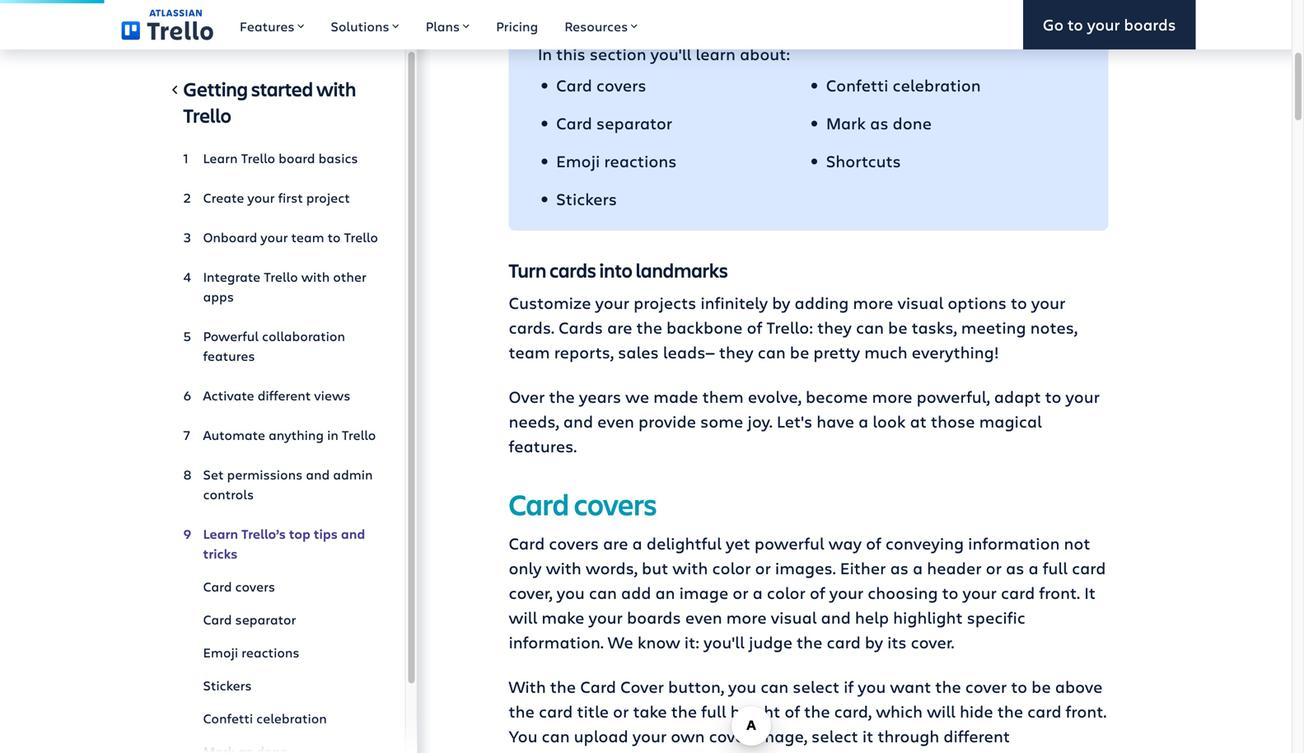 Task type: locate. For each thing, give the bounding box(es) containing it.
image,
[[755, 725, 808, 747]]

can up attachments
[[542, 725, 570, 747]]

creative
[[753, 749, 815, 753]]

card,
[[834, 700, 872, 722], [667, 749, 705, 753]]

different inside with the card cover button, you can select if you want the cover to be above the card title or take the full height of the card, which will hide the card front. you can upload your own cover image, select it through different attachments on the card, or be creative and pick a photo directly from
[[944, 725, 1010, 747]]

1 horizontal spatial different
[[944, 725, 1010, 747]]

1 vertical spatial more
[[872, 385, 913, 407]]

confetti down stickers link
[[203, 709, 253, 727]]

0 vertical spatial stickers
[[556, 187, 617, 210]]

1 vertical spatial confetti celebration
[[203, 709, 327, 727]]

1 horizontal spatial confetti celebration
[[826, 74, 981, 96]]

top
[[289, 525, 311, 543]]

with right started
[[316, 76, 356, 102]]

which
[[876, 700, 923, 722]]

1 horizontal spatial even
[[685, 606, 722, 628]]

sales
[[618, 341, 659, 363]]

celebration up "done"
[[893, 74, 981, 96]]

0 horizontal spatial by
[[772, 291, 791, 314]]

a up judge at bottom
[[753, 581, 763, 604]]

even
[[597, 410, 634, 432], [685, 606, 722, 628]]

0 vertical spatial emoji
[[556, 150, 600, 172]]

1 horizontal spatial full
[[1043, 557, 1068, 579]]

1 horizontal spatial emoji reactions
[[556, 150, 677, 172]]

trello right in
[[342, 426, 376, 444]]

separator down card covers link
[[235, 611, 296, 628]]

emoji
[[556, 150, 600, 172], [203, 644, 238, 661]]

as down information
[[1006, 557, 1025, 579]]

1 learn from the top
[[203, 149, 238, 167]]

card separator
[[556, 112, 673, 134], [203, 611, 296, 628]]

1 horizontal spatial card,
[[834, 700, 872, 722]]

admin
[[333, 466, 373, 483]]

can up much
[[856, 316, 884, 338]]

0 horizontal spatial cover
[[709, 725, 751, 747]]

you'll
[[651, 42, 692, 65], [704, 631, 745, 653]]

customize
[[509, 291, 591, 314]]

or right image
[[733, 581, 749, 604]]

by up 'trello:'
[[772, 291, 791, 314]]

to up meeting
[[1011, 291, 1027, 314]]

1 vertical spatial boards
[[627, 606, 681, 628]]

to down the project
[[328, 228, 341, 246]]

1 vertical spatial emoji
[[203, 644, 238, 661]]

more up much
[[853, 291, 894, 314]]

0 horizontal spatial confetti
[[203, 709, 253, 727]]

1 vertical spatial emoji reactions
[[203, 644, 300, 661]]

your down into
[[595, 291, 630, 314]]

visual up tasks,
[[898, 291, 944, 314]]

even inside over the years we made them evolve, become more powerful, adapt to your needs, and even provide some joy. let's have a look at those magical features.
[[597, 410, 634, 432]]

to inside with the card cover button, you can select if you want the cover to be above the card title or take the full height of the card, which will hide the card front. you can upload your own cover image, select it through different attachments on the card, or be creative and pick a photo directly from
[[1011, 675, 1028, 698]]

you
[[509, 725, 538, 747]]

will inside with the card cover button, you can select if you want the cover to be above the card title or take the full height of the card, which will hide the card front. you can upload your own cover image, select it through different attachments on the card, or be creative and pick a photo directly from
[[927, 700, 956, 722]]

or left creative
[[709, 749, 725, 753]]

learn trello's top tips and tricks
[[203, 525, 365, 562]]

0 horizontal spatial card covers
[[203, 578, 275, 595]]

not
[[1064, 532, 1091, 554]]

0 horizontal spatial visual
[[771, 606, 817, 628]]

0 vertical spatial team
[[291, 228, 324, 246]]

confetti celebration down stickers link
[[203, 709, 327, 727]]

color down images.
[[767, 581, 806, 604]]

cover.
[[911, 631, 955, 653]]

will left hide
[[927, 700, 956, 722]]

0 horizontal spatial card,
[[667, 749, 705, 753]]

powerful,
[[917, 385, 990, 407]]

0 vertical spatial color
[[712, 557, 751, 579]]

can down words,
[[589, 581, 617, 604]]

learn
[[203, 149, 238, 167], [203, 525, 238, 543]]

you up the "height"
[[728, 675, 757, 698]]

1 vertical spatial separator
[[235, 611, 296, 628]]

create your first project
[[203, 189, 350, 206]]

your up 'notes,'
[[1032, 291, 1066, 314]]

mark as done
[[826, 112, 932, 134]]

0 vertical spatial separator
[[596, 112, 673, 134]]

team
[[291, 228, 324, 246], [509, 341, 550, 363]]

the inside over the years we made them evolve, become more powerful, adapt to your needs, and even provide some joy. let's have a look at those magical features.
[[549, 385, 575, 407]]

0 horizontal spatial reactions
[[242, 644, 300, 661]]

1 vertical spatial visual
[[771, 606, 817, 628]]

atlassian trello image
[[122, 9, 213, 40]]

card covers
[[556, 74, 646, 96], [203, 578, 275, 595]]

card separator down section
[[556, 112, 673, 134]]

2 vertical spatial more
[[726, 606, 767, 628]]

front. down the above
[[1066, 700, 1107, 722]]

will inside card covers card covers are a delightful yet powerful way of conveying information not only with words, but with color or images.  either as a header or as a full card cover, you can add an image or a color of your choosing to your card front. it will make your boards even more visual and help highlight specific information. we know it: you'll judge the card by its cover.
[[509, 606, 537, 628]]

1 horizontal spatial visual
[[898, 291, 944, 314]]

0 horizontal spatial they
[[719, 341, 754, 363]]

different
[[258, 386, 311, 404], [944, 725, 1010, 747]]

and left admin
[[306, 466, 330, 483]]

onboard
[[203, 228, 257, 246]]

1 horizontal spatial cover
[[965, 675, 1007, 698]]

1 horizontal spatial team
[[509, 341, 550, 363]]

by left its
[[865, 631, 883, 653]]

0 horizontal spatial team
[[291, 228, 324, 246]]

powerful collaboration features
[[203, 327, 345, 365]]

cover up hide
[[965, 675, 1007, 698]]

0 vertical spatial card separator
[[556, 112, 673, 134]]

started
[[251, 76, 313, 102]]

made
[[654, 385, 698, 407]]

0 vertical spatial confetti celebration
[[826, 74, 981, 96]]

you right if
[[858, 675, 886, 698]]

can up the "height"
[[761, 675, 789, 698]]

pick
[[853, 749, 885, 753]]

0 horizontal spatial emoji
[[203, 644, 238, 661]]

the right judge at bottom
[[797, 631, 823, 653]]

can inside card covers card covers are a delightful yet powerful way of conveying information not only with words, but with color or images.  either as a header or as a full card cover, you can add an image or a color of your choosing to your card front. it will make your boards even more visual and help highlight specific information. we know it: you'll judge the card by its cover.
[[589, 581, 617, 604]]

1 vertical spatial by
[[865, 631, 883, 653]]

confetti celebration
[[826, 74, 981, 96], [203, 709, 327, 727]]

full inside with the card cover button, you can select if you want the cover to be above the card title or take the full height of the card, which will hide the card front. you can upload your own cover image, select it through different attachments on the card, or be creative and pick a photo directly from
[[701, 700, 726, 722]]

tricks
[[203, 545, 238, 562]]

as
[[870, 112, 889, 134], [890, 557, 909, 579], [1006, 557, 1025, 579]]

1 vertical spatial card separator
[[203, 611, 296, 628]]

0 horizontal spatial stickers
[[203, 676, 252, 694]]

and left pick
[[819, 749, 849, 753]]

they down backbone
[[719, 341, 754, 363]]

1 horizontal spatial they
[[817, 316, 852, 338]]

about:
[[740, 42, 790, 65]]

1 vertical spatial different
[[944, 725, 1010, 747]]

of up either
[[866, 532, 882, 554]]

select left it
[[812, 725, 858, 747]]

by inside turn cards into landmarks customize your projects infinitely by adding more visual options to your cards. cards are the backbone of trello: they can be tasks, meeting notes, team reports, sales leads— they can be pretty much everything!
[[772, 291, 791, 314]]

team down cards.
[[509, 341, 550, 363]]

done
[[893, 112, 932, 134]]

select
[[793, 675, 840, 698], [812, 725, 858, 747]]

apps
[[203, 288, 234, 305]]

1 vertical spatial are
[[603, 532, 628, 554]]

0 horizontal spatial separator
[[235, 611, 296, 628]]

of
[[747, 316, 762, 338], [866, 532, 882, 554], [810, 581, 825, 604], [785, 700, 800, 722]]

or down information
[[986, 557, 1002, 579]]

1 vertical spatial team
[[509, 341, 550, 363]]

0 vertical spatial celebration
[[893, 74, 981, 96]]

front. left it
[[1039, 581, 1080, 604]]

0 horizontal spatial will
[[509, 606, 537, 628]]

full down not
[[1043, 557, 1068, 579]]

you'll inside card covers card covers are a delightful yet powerful way of conveying information not only with words, but with color or images.  either as a header or as a full card cover, you can add an image or a color of your choosing to your card front. it will make your boards even more visual and help highlight specific information. we know it: you'll judge the card by its cover.
[[704, 631, 745, 653]]

0 vertical spatial are
[[607, 316, 632, 338]]

1 horizontal spatial color
[[767, 581, 806, 604]]

2 horizontal spatial as
[[1006, 557, 1025, 579]]

celebration down stickers link
[[256, 709, 327, 727]]

card left title
[[539, 700, 573, 722]]

or right title
[[613, 700, 629, 722]]

be
[[888, 316, 908, 338], [790, 341, 809, 363], [1032, 675, 1051, 698], [729, 749, 749, 753]]

go to your boards
[[1043, 14, 1176, 35]]

height
[[731, 700, 781, 722]]

1 horizontal spatial stickers
[[556, 187, 617, 210]]

to left the above
[[1011, 675, 1028, 698]]

your inside with the card cover button, you can select if you want the cover to be above the card title or take the full height of the card, which will hide the card front. you can upload your own cover image, select it through different attachments on the card, or be creative and pick a photo directly from
[[633, 725, 667, 747]]

own
[[671, 725, 705, 747]]

with right only
[[546, 557, 582, 579]]

you'll inside section overview in this section you'll learn about:
[[651, 42, 692, 65]]

1 horizontal spatial celebration
[[893, 74, 981, 96]]

0 vertical spatial full
[[1043, 557, 1068, 579]]

become
[[806, 385, 868, 407]]

reactions
[[604, 150, 677, 172], [242, 644, 300, 661]]

visual up judge at bottom
[[771, 606, 817, 628]]

covers
[[596, 74, 646, 96], [574, 485, 657, 524], [549, 532, 599, 554], [235, 578, 275, 595]]

you'll right it:
[[704, 631, 745, 653]]

board
[[279, 149, 315, 167]]

0 vertical spatial learn
[[203, 149, 238, 167]]

card separator link
[[183, 603, 379, 636]]

are up sales on the top of page
[[607, 316, 632, 338]]

emoji inside emoji reactions link
[[203, 644, 238, 661]]

confetti up mark
[[826, 74, 889, 96]]

card covers down the tricks
[[203, 578, 275, 595]]

card separator down card covers link
[[203, 611, 296, 628]]

the up hide
[[935, 675, 961, 698]]

specific
[[967, 606, 1026, 628]]

color down 'yet'
[[712, 557, 751, 579]]

plans
[[426, 17, 460, 35]]

trello down onboard your team to trello link
[[264, 268, 298, 286]]

the inside card covers card covers are a delightful yet powerful way of conveying information not only with words, but with color or images.  either as a header or as a full card cover, you can add an image or a color of your choosing to your card front. it will make your boards even more visual and help highlight specific information. we know it: you'll judge the card by its cover.
[[797, 631, 823, 653]]

and inside the 'learn trello's top tips and tricks'
[[341, 525, 365, 543]]

over the years we made them evolve, become more powerful, adapt to your needs, and even provide some joy. let's have a look at those magical features.
[[509, 385, 1100, 457]]

them
[[703, 385, 744, 407]]

emoji reactions link
[[183, 636, 379, 669]]

getting
[[183, 76, 248, 102]]

card, down if
[[834, 700, 872, 722]]

0 vertical spatial more
[[853, 291, 894, 314]]

1 vertical spatial cover
[[709, 725, 751, 747]]

0 vertical spatial boards
[[1124, 14, 1176, 35]]

your down the take
[[633, 725, 667, 747]]

confetti celebration up "done"
[[826, 74, 981, 96]]

1 vertical spatial will
[[927, 700, 956, 722]]

boards inside card covers card covers are a delightful yet powerful way of conveying information not only with words, but with color or images.  either as a header or as a full card cover, you can add an image or a color of your choosing to your card front. it will make your boards even more visual and help highlight specific information. we know it: you'll judge the card by its cover.
[[627, 606, 681, 628]]

team down first
[[291, 228, 324, 246]]

1 vertical spatial they
[[719, 341, 754, 363]]

page progress progress bar
[[0, 0, 104, 3]]

your down either
[[830, 581, 864, 604]]

of up image,
[[785, 700, 800, 722]]

to down the header
[[942, 581, 959, 604]]

to inside card covers card covers are a delightful yet powerful way of conveying information not only with words, but with color or images.  either as a header or as a full card cover, you can add an image or a color of your choosing to your card front. it will make your boards even more visual and help highlight specific information. we know it: you'll judge the card by its cover.
[[942, 581, 959, 604]]

color
[[712, 557, 751, 579], [767, 581, 806, 604]]

and inside over the years we made them evolve, become more powerful, adapt to your needs, and even provide some joy. let's have a look at those magical features.
[[563, 410, 593, 432]]

0 vertical spatial front.
[[1039, 581, 1080, 604]]

upload
[[574, 725, 628, 747]]

card covers link
[[183, 570, 379, 603]]

to inside turn cards into landmarks customize your projects infinitely by adding more visual options to your cards. cards are the backbone of trello: they can be tasks, meeting notes, team reports, sales leads— they can be pretty much everything!
[[1011, 291, 1027, 314]]

1 horizontal spatial confetti
[[826, 74, 889, 96]]

0 vertical spatial select
[[793, 675, 840, 698]]

card inside with the card cover button, you can select if you want the cover to be above the card title or take the full height of the card, which will hide the card front. you can upload your own cover image, select it through different attachments on the card, or be creative and pick a photo directly from
[[580, 675, 616, 698]]

the inside turn cards into landmarks customize your projects infinitely by adding more visual options to your cards. cards are the backbone of trello: they can be tasks, meeting notes, team reports, sales leads— they can be pretty much everything!
[[637, 316, 662, 338]]

learn up the tricks
[[203, 525, 238, 543]]

will down 'cover,' at the bottom left
[[509, 606, 537, 628]]

0 vertical spatial by
[[772, 291, 791, 314]]

controls
[[203, 485, 254, 503]]

1 horizontal spatial emoji
[[556, 150, 600, 172]]

1 vertical spatial confetti
[[203, 709, 253, 727]]

1 vertical spatial learn
[[203, 525, 238, 543]]

they
[[817, 316, 852, 338], [719, 341, 754, 363]]

0 horizontal spatial emoji reactions
[[203, 644, 300, 661]]

cover down the "height"
[[709, 725, 751, 747]]

0 vertical spatial you'll
[[651, 42, 692, 65]]

different up directly
[[944, 725, 1010, 747]]

even down image
[[685, 606, 722, 628]]

visual
[[898, 291, 944, 314], [771, 606, 817, 628]]

select left if
[[793, 675, 840, 698]]

confetti celebration link
[[183, 702, 379, 735]]

landmarks
[[636, 257, 728, 283]]

with
[[509, 675, 546, 698]]

words,
[[586, 557, 638, 579]]

your right adapt
[[1066, 385, 1100, 407]]

0 horizontal spatial you'll
[[651, 42, 692, 65]]

1 vertical spatial color
[[767, 581, 806, 604]]

1 vertical spatial even
[[685, 606, 722, 628]]

the right over
[[549, 385, 575, 407]]

full down the button,
[[701, 700, 726, 722]]

2 learn from the top
[[203, 525, 238, 543]]

0 horizontal spatial card separator
[[203, 611, 296, 628]]

as up choosing
[[890, 557, 909, 579]]

shortcuts
[[826, 150, 901, 172]]

a down through
[[889, 749, 899, 753]]

1 horizontal spatial will
[[927, 700, 956, 722]]

your
[[1087, 14, 1120, 35], [248, 189, 275, 206], [261, 228, 288, 246], [595, 291, 630, 314], [1032, 291, 1066, 314], [1066, 385, 1100, 407], [830, 581, 864, 604], [963, 581, 997, 604], [589, 606, 623, 628], [633, 725, 667, 747]]

1 vertical spatial front.
[[1066, 700, 1107, 722]]

front. inside card covers card covers are a delightful yet powerful way of conveying information not only with words, but with color or images.  either as a header or as a full card cover, you can add an image or a color of your choosing to your card front. it will make your boards even more visual and help highlight specific information. we know it: you'll judge the card by its cover.
[[1039, 581, 1080, 604]]

front. inside with the card cover button, you can select if you want the cover to be above the card title or take the full height of the card, which will hide the card front. you can upload your own cover image, select it through different attachments on the card, or be creative and pick a photo directly from
[[1066, 700, 1107, 722]]

1 horizontal spatial you'll
[[704, 631, 745, 653]]

a left look
[[859, 410, 869, 432]]

trello
[[183, 102, 231, 128], [241, 149, 275, 167], [344, 228, 378, 246], [264, 268, 298, 286], [342, 426, 376, 444]]

of inside turn cards into landmarks customize your projects infinitely by adding more visual options to your cards. cards are the backbone of trello: they can be tasks, meeting notes, team reports, sales leads— they can be pretty much everything!
[[747, 316, 762, 338]]

1 vertical spatial stickers
[[203, 676, 252, 694]]

are up words,
[[603, 532, 628, 554]]

confetti inside "confetti celebration" link
[[203, 709, 253, 727]]

team inside turn cards into landmarks customize your projects infinitely by adding more visual options to your cards. cards are the backbone of trello: they can be tasks, meeting notes, team reports, sales leads— they can be pretty much everything!
[[509, 341, 550, 363]]

0 horizontal spatial full
[[701, 700, 726, 722]]

the up sales on the top of page
[[637, 316, 662, 338]]

more
[[853, 291, 894, 314], [872, 385, 913, 407], [726, 606, 767, 628]]

will
[[509, 606, 537, 628], [927, 700, 956, 722]]

1 vertical spatial full
[[701, 700, 726, 722]]

0 vertical spatial will
[[509, 606, 537, 628]]

and inside card covers card covers are a delightful yet powerful way of conveying information not only with words, but with color or images.  either as a header or as a full card cover, you can add an image or a color of your choosing to your card front. it will make your boards even more visual and help highlight specific information. we know it: you'll judge the card by its cover.
[[821, 606, 851, 628]]

they up pretty at the top
[[817, 316, 852, 338]]

a down conveying
[[913, 557, 923, 579]]

with inside integrate trello with other apps
[[301, 268, 330, 286]]

evolve,
[[748, 385, 802, 407]]

more up look
[[872, 385, 913, 407]]

0 vertical spatial different
[[258, 386, 311, 404]]

learn inside the 'learn trello's top tips and tricks'
[[203, 525, 238, 543]]

can
[[856, 316, 884, 338], [758, 341, 786, 363], [589, 581, 617, 604], [761, 675, 789, 698], [542, 725, 570, 747]]

1 vertical spatial you'll
[[704, 631, 745, 653]]

0 horizontal spatial even
[[597, 410, 634, 432]]

1 horizontal spatial card separator
[[556, 112, 673, 134]]

but
[[642, 557, 668, 579]]

make
[[542, 606, 585, 628]]

0 horizontal spatial as
[[870, 112, 889, 134]]

0 horizontal spatial color
[[712, 557, 751, 579]]

your right the go
[[1087, 14, 1120, 35]]

emoji reactions
[[556, 150, 677, 172], [203, 644, 300, 661]]

and left the help
[[821, 606, 851, 628]]

above
[[1055, 675, 1103, 698]]

of down images.
[[810, 581, 825, 604]]

features.
[[509, 435, 577, 457]]

create your first project link
[[183, 181, 379, 214]]

card covers inside card covers link
[[203, 578, 275, 595]]

1 horizontal spatial reactions
[[604, 150, 677, 172]]

0 horizontal spatial boards
[[627, 606, 681, 628]]

your down create your first project
[[261, 228, 288, 246]]

the right with
[[550, 675, 576, 698]]

of inside with the card cover button, you can select if you want the cover to be above the card title or take the full height of the card, which will hide the card front. you can upload your own cover image, select it through different attachments on the card, or be creative and pick a photo directly from
[[785, 700, 800, 722]]

take
[[633, 700, 667, 722]]

meeting
[[961, 316, 1026, 338]]

your left first
[[248, 189, 275, 206]]



Task type: describe. For each thing, give the bounding box(es) containing it.
be left the above
[[1032, 675, 1051, 698]]

you inside card covers card covers are a delightful yet powerful way of conveying information not only with words, but with color or images.  either as a header or as a full card cover, you can add an image or a color of your choosing to your card front. it will make your boards even more visual and help highlight specific information. we know it: you'll judge the card by its cover.
[[557, 581, 585, 604]]

activate different views link
[[183, 379, 379, 412]]

years
[[579, 385, 621, 407]]

the up you
[[509, 700, 535, 722]]

are inside card covers card covers are a delightful yet powerful way of conveying information not only with words, but with color or images.  either as a header or as a full card cover, you can add an image or a color of your choosing to your card front. it will make your boards even more visual and help highlight specific information. we know it: you'll judge the card by its cover.
[[603, 532, 628, 554]]

be up much
[[888, 316, 908, 338]]

0 vertical spatial confetti
[[826, 74, 889, 96]]

needs,
[[509, 410, 559, 432]]

pretty
[[814, 341, 860, 363]]

learn trello board basics link
[[183, 142, 379, 175]]

some
[[700, 410, 743, 432]]

leads—
[[663, 341, 715, 363]]

have
[[817, 410, 854, 432]]

1 vertical spatial select
[[812, 725, 858, 747]]

header
[[927, 557, 982, 579]]

0 horizontal spatial celebration
[[256, 709, 327, 727]]

solutions
[[331, 17, 389, 35]]

a inside with the card cover button, you can select if you want the cover to be above the card title or take the full height of the card, which will hide the card front. you can upload your own cover image, select it through different attachments on the card, or be creative and pick a photo directly from
[[889, 749, 899, 753]]

1 horizontal spatial card covers
[[556, 74, 646, 96]]

with inside getting started with trello
[[316, 76, 356, 102]]

it
[[863, 725, 874, 747]]

look
[[873, 410, 906, 432]]

integrate trello with other apps link
[[183, 260, 379, 313]]

trello up other
[[344, 228, 378, 246]]

way
[[829, 532, 862, 554]]

by inside card covers card covers are a delightful yet powerful way of conveying information not only with words, but with color or images.  either as a header or as a full card cover, you can add an image or a color of your choosing to your card front. it will make your boards even more visual and help highlight specific information. we know it: you'll judge the card by its cover.
[[865, 631, 883, 653]]

more inside over the years we made them evolve, become more powerful, adapt to your needs, and even provide some joy. let's have a look at those magical features.
[[872, 385, 913, 407]]

more inside turn cards into landmarks customize your projects infinitely by adding more visual options to your cards. cards are the backbone of trello: they can be tasks, meeting notes, team reports, sales leads— they can be pretty much everything!
[[853, 291, 894, 314]]

overview
[[593, 18, 659, 35]]

mark
[[826, 112, 866, 134]]

automate anything in trello
[[203, 426, 376, 444]]

photo
[[903, 749, 949, 753]]

delightful
[[647, 532, 722, 554]]

from
[[1015, 749, 1052, 753]]

your up the 'specific'
[[963, 581, 997, 604]]

1 vertical spatial reactions
[[242, 644, 300, 661]]

to inside over the years we made them evolve, become more powerful, adapt to your needs, and even provide some joy. let's have a look at those magical features.
[[1045, 385, 1062, 407]]

integrate trello with other apps
[[203, 268, 367, 305]]

automate
[[203, 426, 265, 444]]

section
[[590, 42, 647, 65]]

card up the 'specific'
[[1001, 581, 1035, 604]]

and inside with the card cover button, you can select if you want the cover to be above the card title or take the full height of the card, which will hide the card front. you can upload your own cover image, select it through different attachments on the card, or be creative and pick a photo directly from
[[819, 749, 849, 753]]

1 vertical spatial card,
[[667, 749, 705, 753]]

joy.
[[748, 410, 773, 432]]

resources
[[565, 17, 628, 35]]

much
[[865, 341, 908, 363]]

your up we
[[589, 606, 623, 628]]

activate different views
[[203, 386, 351, 404]]

basics
[[319, 149, 358, 167]]

to right the go
[[1068, 14, 1083, 35]]

the up the own
[[671, 700, 697, 722]]

notes,
[[1031, 316, 1078, 338]]

0 vertical spatial emoji reactions
[[556, 150, 677, 172]]

a up but
[[632, 532, 642, 554]]

image
[[679, 581, 729, 604]]

the up image,
[[804, 700, 830, 722]]

1 horizontal spatial boards
[[1124, 14, 1176, 35]]

visual inside turn cards into landmarks customize your projects infinitely by adding more visual options to your cards. cards are the backbone of trello: they can be tasks, meeting notes, team reports, sales leads— they can be pretty much everything!
[[898, 291, 944, 314]]

cards
[[559, 316, 603, 338]]

and inside set permissions and admin controls
[[306, 466, 330, 483]]

trello inside integrate trello with other apps
[[264, 268, 298, 286]]

learn trello's top tips and tricks link
[[183, 517, 379, 570]]

visual inside card covers card covers are a delightful yet powerful way of conveying information not only with words, but with color or images.  either as a header or as a full card cover, you can add an image or a color of your choosing to your card front. it will make your boards even more visual and help highlight specific information. we know it: you'll judge the card by its cover.
[[771, 606, 817, 628]]

project
[[306, 189, 350, 206]]

cover,
[[509, 581, 553, 604]]

pricing
[[496, 17, 538, 35]]

trello inside getting started with trello
[[183, 102, 231, 128]]

your inside over the years we made them evolve, become more powerful, adapt to your needs, and even provide some joy. let's have a look at those magical features.
[[1066, 385, 1100, 407]]

learn
[[696, 42, 736, 65]]

hide
[[960, 700, 993, 722]]

anything
[[269, 426, 324, 444]]

more inside card covers card covers are a delightful yet powerful way of conveying information not only with words, but with color or images.  either as a header or as a full card cover, you can add an image or a color of your choosing to your card front. it will make your boards even more visual and help highlight specific information. we know it: you'll judge the card by its cover.
[[726, 606, 767, 628]]

card down the help
[[827, 631, 861, 653]]

separator inside card separator link
[[235, 611, 296, 628]]

an
[[655, 581, 675, 604]]

with the card cover button, you can select if you want the cover to be above the card title or take the full height of the card, which will hide the card front. you can upload your own cover image, select it through different attachments on the card, or be creative and pick a photo directly from 
[[509, 675, 1107, 753]]

cards
[[550, 257, 596, 283]]

solutions button
[[318, 0, 413, 49]]

1 horizontal spatial you
[[728, 675, 757, 698]]

set
[[203, 466, 224, 483]]

at
[[910, 410, 927, 432]]

stickers inside stickers link
[[203, 676, 252, 694]]

magical
[[979, 410, 1042, 432]]

can down 'trello:'
[[758, 341, 786, 363]]

reports,
[[554, 341, 614, 363]]

backbone
[[667, 316, 743, 338]]

0 horizontal spatial different
[[258, 386, 311, 404]]

on
[[614, 749, 633, 753]]

first
[[278, 189, 303, 206]]

add
[[621, 581, 651, 604]]

powerful collaboration features link
[[183, 320, 379, 372]]

features button
[[227, 0, 318, 49]]

everything!
[[912, 341, 999, 363]]

title
[[577, 700, 609, 722]]

the right hide
[[998, 700, 1024, 722]]

set permissions and admin controls link
[[183, 458, 379, 511]]

be down 'trello:'
[[790, 341, 809, 363]]

help
[[855, 606, 889, 628]]

section overview in this section you'll learn about:
[[538, 18, 790, 65]]

2 horizontal spatial you
[[858, 675, 886, 698]]

automate anything in trello link
[[183, 419, 379, 452]]

let's
[[777, 410, 813, 432]]

we
[[608, 631, 633, 653]]

card covers card covers are a delightful yet powerful way of conveying information not only with words, but with color or images.  either as a header or as a full card cover, you can add an image or a color of your choosing to your card front. it will make your boards even more visual and help highlight specific information. we know it: you'll judge the card by its cover.
[[509, 485, 1106, 653]]

in
[[538, 42, 552, 65]]

infinitely
[[701, 291, 768, 314]]

0 vertical spatial they
[[817, 316, 852, 338]]

are inside turn cards into landmarks customize your projects infinitely by adding more visual options to your cards. cards are the backbone of trello: they can be tasks, meeting notes, team reports, sales leads— they can be pretty much everything!
[[607, 316, 632, 338]]

0 vertical spatial cover
[[965, 675, 1007, 698]]

full inside card covers card covers are a delightful yet powerful way of conveying information not only with words, but with color or images.  either as a header or as a full card cover, you can add an image or a color of your choosing to your card front. it will make your boards even more visual and help highlight specific information. we know it: you'll judge the card by its cover.
[[1043, 557, 1068, 579]]

learn for learn trello's top tips and tricks
[[203, 525, 238, 543]]

learn for learn trello board basics
[[203, 149, 238, 167]]

those
[[931, 410, 975, 432]]

1 horizontal spatial separator
[[596, 112, 673, 134]]

a down information
[[1029, 557, 1039, 579]]

in
[[327, 426, 339, 444]]

a inside over the years we made them evolve, become more powerful, adapt to your needs, and even provide some joy. let's have a look at those magical features.
[[859, 410, 869, 432]]

or down the powerful
[[755, 557, 771, 579]]

the right on on the left bottom of page
[[637, 749, 663, 753]]

with down delightful
[[673, 557, 708, 579]]

views
[[314, 386, 351, 404]]

0 horizontal spatial confetti celebration
[[203, 709, 327, 727]]

into
[[600, 257, 633, 283]]

stickers link
[[183, 669, 379, 702]]

be down the "height"
[[729, 749, 749, 753]]

provide
[[639, 410, 696, 432]]

projects
[[634, 291, 697, 314]]

0 vertical spatial reactions
[[604, 150, 677, 172]]

cover
[[620, 675, 664, 698]]

1 horizontal spatial as
[[890, 557, 909, 579]]

emoji reactions inside emoji reactions link
[[203, 644, 300, 661]]

through
[[878, 725, 940, 747]]

either
[[840, 557, 886, 579]]

getting started with trello
[[183, 76, 356, 128]]

directly
[[953, 749, 1011, 753]]

onboard your team to trello link
[[183, 221, 379, 254]]

trello:
[[767, 316, 813, 338]]

cards.
[[509, 316, 554, 338]]

even inside card covers card covers are a delightful yet powerful way of conveying information not only with words, but with color or images.  either as a header or as a full card cover, you can add an image or a color of your choosing to your card front. it will make your boards even more visual and help highlight specific information. we know it: you'll judge the card by its cover.
[[685, 606, 722, 628]]

card up it
[[1072, 557, 1106, 579]]

trello left board
[[241, 149, 275, 167]]

yet
[[726, 532, 751, 554]]

turn cards into landmarks customize your projects infinitely by adding more visual options to your cards. cards are the backbone of trello: they can be tasks, meeting notes, team reports, sales leads— they can be pretty much everything!
[[509, 257, 1078, 363]]

0 vertical spatial card,
[[834, 700, 872, 722]]

section
[[538, 18, 590, 35]]

features
[[240, 17, 295, 35]]

card up from
[[1028, 700, 1062, 722]]



Task type: vqa. For each thing, say whether or not it's contained in the screenshot.
different inside WITH THE CARD COVER BUTTON, YOU CAN SELECT IF YOU WANT THE COVER TO BE ABOVE THE CARD TITLE OR TAKE THE FULL HEIGHT OF THE CARD, WHICH WILL HIDE THE CARD FRONT. YOU CAN UPLOAD YOUR OWN COVER IMAGE, SELECT IT THROUGH DIFFERENT ATTACHMENTS ON THE CARD, OR BE CREATIVE AND PICK A PHOTO DIRECTLY FROM
yes



